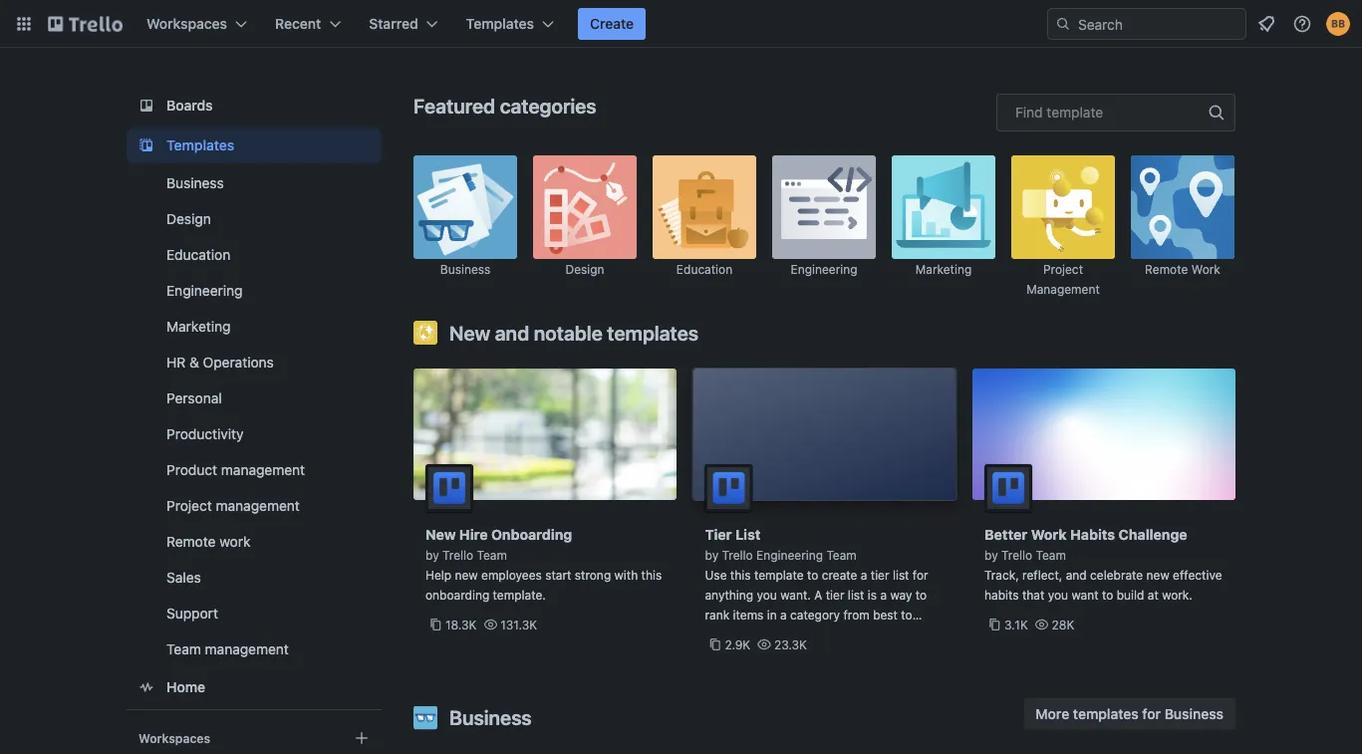 Task type: vqa. For each thing, say whether or not it's contained in the screenshot.
Marketing Icon
yes



Task type: describe. For each thing, give the bounding box(es) containing it.
1 horizontal spatial work
[[1192, 263, 1221, 277]]

strong
[[575, 568, 611, 582]]

joints.
[[734, 668, 768, 682]]

better work habits challenge by trello team track, reflect, and celebrate new effective habits that you want to build at work.
[[985, 527, 1223, 602]]

create button
[[578, 8, 646, 40]]

home
[[166, 679, 205, 696]]

tier
[[705, 527, 732, 543]]

1 vertical spatial work
[[220, 534, 251, 550]]

product management
[[166, 462, 305, 478]]

&
[[189, 354, 199, 371]]

in
[[767, 608, 777, 622]]

0 horizontal spatial project management
[[166, 498, 300, 514]]

better
[[985, 527, 1028, 543]]

0 vertical spatial remote work
[[1145, 263, 1221, 277]]

is
[[868, 588, 877, 602]]

team inside better work habits challenge by trello team track, reflect, and celebrate new effective habits that you want to build at work.
[[1036, 548, 1066, 562]]

boards link
[[127, 88, 382, 124]]

template inside field
[[1047, 104, 1104, 121]]

engineering icon image
[[773, 156, 876, 259]]

reflect,
[[1023, 568, 1063, 582]]

categories
[[500, 94, 597, 117]]

templates inside button
[[1073, 706, 1139, 722]]

product
[[166, 462, 217, 478]]

templates button
[[454, 8, 566, 40]]

to right way
[[916, 588, 927, 602]]

engineering link for marketing link associated with hr & operations link
[[127, 275, 382, 307]]

challenge
[[1119, 527, 1188, 543]]

you inside tier list by trello engineering team use this template to create a tier list for anything you want. a tier list is a way to rank items in a category from best to worst. this could be: best nba players, goat'd pasta dishes, and tastiest fast food joints.
[[757, 588, 777, 602]]

nba
[[854, 628, 879, 642]]

recent button
[[263, 8, 353, 40]]

engineering link for marketing link associated with the right project management link
[[773, 156, 876, 299]]

starred
[[369, 15, 418, 32]]

management for product management link
[[221, 462, 305, 478]]

find
[[1016, 104, 1043, 121]]

workspaces inside popup button
[[147, 15, 227, 32]]

business link for design link corresponding to the right project management link
[[414, 156, 517, 299]]

templates link
[[127, 128, 382, 163]]

more templates for business button
[[1024, 698, 1236, 730]]

support
[[166, 606, 218, 622]]

workspaces button
[[135, 8, 259, 40]]

education icon image
[[653, 156, 757, 259]]

trello inside tier list by trello engineering team use this template to create a tier list for anything you want. a tier list is a way to rank items in a category from best to worst. this could be: best nba players, goat'd pasta dishes, and tastiest fast food joints.
[[722, 548, 753, 562]]

1 vertical spatial remote work
[[166, 534, 251, 550]]

at
[[1148, 588, 1159, 602]]

effective
[[1173, 568, 1223, 582]]

worst.
[[705, 628, 740, 642]]

for inside button
[[1143, 706, 1161, 722]]

1 horizontal spatial project management link
[[1012, 156, 1115, 299]]

goat'd
[[705, 648, 748, 662]]

category
[[791, 608, 840, 622]]

1 vertical spatial workspaces
[[139, 732, 210, 746]]

personal link
[[127, 383, 382, 415]]

to up a
[[807, 568, 819, 582]]

Search field
[[1072, 9, 1246, 39]]

new and notable templates
[[450, 321, 699, 344]]

team down support
[[166, 641, 201, 658]]

this inside tier list by trello engineering team use this template to create a tier list for anything you want. a tier list is a way to rank items in a category from best to worst. this could be: best nba players, goat'd pasta dishes, and tastiest fast food joints.
[[731, 568, 751, 582]]

0 horizontal spatial design
[[166, 211, 211, 227]]

0 vertical spatial remote work link
[[1131, 156, 1235, 299]]

0 horizontal spatial project management link
[[127, 490, 382, 522]]

Find template field
[[997, 94, 1236, 132]]

tastiest
[[853, 648, 895, 662]]

1 vertical spatial engineering
[[166, 283, 243, 299]]

more
[[1036, 706, 1070, 722]]

engineering inside tier list by trello engineering team use this template to create a tier list for anything you want. a tier list is a way to rank items in a category from best to worst. this could be: best nba players, goat'd pasta dishes, and tastiest fast food joints.
[[757, 548, 823, 562]]

onboarding
[[491, 527, 572, 543]]

templates inside templates popup button
[[466, 15, 534, 32]]

new for new and notable templates
[[450, 321, 491, 344]]

productivity
[[166, 426, 244, 443]]

a
[[815, 588, 823, 602]]

featured categories
[[414, 94, 597, 117]]

boards
[[166, 97, 213, 114]]

trello team image for new
[[426, 465, 473, 512]]

18.3k
[[446, 618, 477, 632]]

work.
[[1162, 588, 1193, 602]]

to up players,
[[901, 608, 913, 622]]

bob builder (bobbuilder40) image
[[1327, 12, 1351, 36]]

hire
[[459, 527, 488, 543]]

trello inside 'new hire onboarding by trello team help new employees start strong with this onboarding template.'
[[443, 548, 474, 562]]

team inside tier list by trello engineering team use this template to create a tier list for anything you want. a tier list is a way to rank items in a category from best to worst. this could be: best nba players, goat'd pasta dishes, and tastiest fast food joints.
[[827, 548, 857, 562]]

remote work icon image
[[1131, 156, 1235, 259]]

with
[[615, 568, 638, 582]]

team inside 'new hire onboarding by trello team help new employees start strong with this onboarding template.'
[[477, 548, 507, 562]]

fast
[[899, 648, 920, 662]]

1 horizontal spatial design
[[566, 263, 605, 277]]

open information menu image
[[1293, 14, 1313, 34]]

new hire onboarding by trello team help new employees start strong with this onboarding template.
[[426, 527, 662, 602]]

tier list by trello engineering team use this template to create a tier list for anything you want. a tier list is a way to rank items in a category from best to worst. this could be: best nba players, goat'd pasta dishes, and tastiest fast food joints.
[[705, 527, 929, 682]]

sales link
[[127, 562, 382, 594]]

support link
[[127, 598, 382, 630]]

this
[[743, 628, 767, 642]]

habits
[[1071, 527, 1116, 543]]

habits
[[985, 588, 1019, 602]]

131.3k
[[501, 618, 538, 632]]

that
[[1023, 588, 1045, 602]]

for inside tier list by trello engineering team use this template to create a tier list for anything you want. a tier list is a way to rank items in a category from best to worst. this could be: best nba players, goat'd pasta dishes, and tastiest fast food joints.
[[913, 568, 929, 582]]

dishes,
[[786, 648, 826, 662]]

hr
[[166, 354, 186, 371]]

items
[[733, 608, 764, 622]]

way
[[891, 588, 913, 602]]

1 business icon image from the top
[[414, 156, 517, 259]]

new inside 'new hire onboarding by trello team help new employees start strong with this onboarding template.'
[[455, 568, 478, 582]]

1 vertical spatial project
[[166, 498, 212, 514]]

1 horizontal spatial best
[[873, 608, 898, 622]]

trello inside better work habits challenge by trello team track, reflect, and celebrate new effective habits that you want to build at work.
[[1002, 548, 1033, 562]]

marketing link for the right project management link
[[892, 156, 996, 299]]

business inside button
[[1165, 706, 1224, 722]]

pasta
[[751, 648, 782, 662]]

28k
[[1052, 618, 1075, 632]]

1 horizontal spatial project management
[[1027, 263, 1100, 297]]

primary element
[[0, 0, 1363, 48]]

could
[[770, 628, 802, 642]]



Task type: locate. For each thing, give the bounding box(es) containing it.
project down project management icon
[[1044, 263, 1084, 277]]

1 horizontal spatial you
[[1048, 588, 1069, 602]]

template.
[[493, 588, 546, 602]]

this up anything
[[731, 568, 751, 582]]

marketing icon image
[[892, 156, 996, 259]]

0 horizontal spatial for
[[913, 568, 929, 582]]

new up onboarding
[[455, 568, 478, 582]]

engineering up &
[[166, 283, 243, 299]]

0 horizontal spatial design link
[[127, 203, 382, 235]]

23.3k
[[775, 638, 807, 652]]

remote
[[1145, 263, 1188, 277], [166, 534, 216, 550]]

1 horizontal spatial templates
[[1073, 706, 1139, 722]]

3 trello from the left
[[1002, 548, 1033, 562]]

project inside project management
[[1044, 263, 1084, 277]]

hr & operations link
[[127, 347, 382, 379]]

featured
[[414, 94, 495, 117]]

marketing
[[916, 263, 972, 277], [166, 318, 231, 335]]

0 vertical spatial templates
[[466, 15, 534, 32]]

1 horizontal spatial remote
[[1145, 263, 1188, 277]]

from
[[844, 608, 870, 622]]

by up 'track,'
[[985, 548, 998, 562]]

1 new from the left
[[455, 568, 478, 582]]

trello team image
[[426, 465, 473, 512], [985, 465, 1033, 512]]

templates inside templates link
[[166, 137, 235, 154]]

0 vertical spatial list
[[893, 568, 910, 582]]

create a workspace image
[[350, 727, 374, 751]]

template up want.
[[754, 568, 804, 582]]

engineering link
[[773, 156, 876, 299], [127, 275, 382, 307]]

2 trello from the left
[[722, 548, 753, 562]]

templates up featured categories
[[466, 15, 534, 32]]

2 horizontal spatial trello
[[1002, 548, 1033, 562]]

trello team image up hire
[[426, 465, 473, 512]]

find template
[[1016, 104, 1104, 121]]

trello down list
[[722, 548, 753, 562]]

anything
[[705, 588, 754, 602]]

management for project management link to the left
[[216, 498, 300, 514]]

0 vertical spatial a
[[861, 568, 868, 582]]

to inside better work habits challenge by trello team track, reflect, and celebrate new effective habits that you want to build at work.
[[1102, 588, 1114, 602]]

0 vertical spatial work
[[1192, 263, 1221, 277]]

remote down remote work icon
[[1145, 263, 1188, 277]]

0 horizontal spatial templates
[[166, 137, 235, 154]]

2 this from the left
[[731, 568, 751, 582]]

engineering up want.
[[757, 548, 823, 562]]

1 vertical spatial marketing
[[166, 318, 231, 335]]

by inside 'new hire onboarding by trello team help new employees start strong with this onboarding template.'
[[426, 548, 439, 562]]

1 horizontal spatial list
[[893, 568, 910, 582]]

team management
[[166, 641, 289, 658]]

templates right the more
[[1073, 706, 1139, 722]]

2 new from the left
[[1147, 568, 1170, 582]]

trello engineering team image
[[705, 465, 753, 512]]

1 vertical spatial marketing link
[[127, 311, 382, 343]]

for
[[913, 568, 929, 582], [1143, 706, 1161, 722]]

1 horizontal spatial for
[[1143, 706, 1161, 722]]

remote work link
[[1131, 156, 1235, 299], [127, 526, 382, 558]]

0 vertical spatial new
[[450, 321, 491, 344]]

0 horizontal spatial this
[[642, 568, 662, 582]]

template inside tier list by trello engineering team use this template to create a tier list for anything you want. a tier list is a way to rank items in a category from best to worst. this could be: best nba players, goat'd pasta dishes, and tastiest fast food joints.
[[754, 568, 804, 582]]

work down remote work icon
[[1192, 263, 1221, 277]]

2 vertical spatial a
[[781, 608, 787, 622]]

remote work down remote work icon
[[1145, 263, 1221, 277]]

education link for marketing link associated with hr & operations link engineering link
[[127, 239, 382, 271]]

new left notable
[[450, 321, 491, 344]]

design down templates link at the left of page
[[166, 211, 211, 227]]

you up in
[[757, 588, 777, 602]]

education link
[[653, 156, 757, 299], [127, 239, 382, 271]]

by up help
[[426, 548, 439, 562]]

marketing link for hr & operations link
[[127, 311, 382, 343]]

and inside tier list by trello engineering team use this template to create a tier list for anything you want. a tier list is a way to rank items in a category from best to worst. this could be: best nba players, goat'd pasta dishes, and tastiest fast food joints.
[[829, 648, 850, 662]]

project management icon image
[[1012, 156, 1115, 259]]

track,
[[985, 568, 1019, 582]]

create
[[822, 568, 858, 582]]

1 vertical spatial templates
[[166, 137, 235, 154]]

0 notifications image
[[1255, 12, 1279, 36]]

trello
[[443, 548, 474, 562], [722, 548, 753, 562], [1002, 548, 1033, 562]]

team up "create" at the bottom right
[[827, 548, 857, 562]]

0 horizontal spatial marketing
[[166, 318, 231, 335]]

new inside better work habits challenge by trello team track, reflect, and celebrate new effective habits that you want to build at work.
[[1147, 568, 1170, 582]]

by inside tier list by trello engineering team use this template to create a tier list for anything you want. a tier list is a way to rank items in a category from best to worst. this could be: best nba players, goat'd pasta dishes, and tastiest fast food joints.
[[705, 548, 719, 562]]

0 vertical spatial tier
[[871, 568, 890, 582]]

remote work up sales
[[166, 534, 251, 550]]

0 horizontal spatial business link
[[127, 167, 382, 199]]

be:
[[805, 628, 823, 642]]

product management link
[[127, 455, 382, 486]]

marketing down marketing icon
[[916, 263, 972, 277]]

1 horizontal spatial project
[[1044, 263, 1084, 277]]

a right the is
[[881, 588, 887, 602]]

templates down boards
[[166, 137, 235, 154]]

0 horizontal spatial template
[[754, 568, 804, 582]]

team management link
[[127, 634, 382, 666]]

0 vertical spatial project
[[1044, 263, 1084, 277]]

2 by from the left
[[705, 548, 719, 562]]

3.1k
[[1005, 618, 1028, 632]]

0 horizontal spatial list
[[848, 588, 865, 602]]

search image
[[1056, 16, 1072, 32]]

team down work
[[1036, 548, 1066, 562]]

template board image
[[135, 134, 158, 157]]

0 vertical spatial template
[[1047, 104, 1104, 121]]

0 vertical spatial best
[[873, 608, 898, 622]]

business icon image
[[414, 156, 517, 259], [414, 706, 438, 730]]

templates
[[607, 321, 699, 344], [1073, 706, 1139, 722]]

0 horizontal spatial and
[[495, 321, 529, 344]]

trello down better
[[1002, 548, 1033, 562]]

design
[[166, 211, 211, 227], [566, 263, 605, 277]]

1 horizontal spatial remote work link
[[1131, 156, 1235, 299]]

design icon image
[[533, 156, 637, 259]]

and left notable
[[495, 321, 529, 344]]

0 vertical spatial marketing link
[[892, 156, 996, 299]]

list left the is
[[848, 588, 865, 602]]

2 trello team image from the left
[[985, 465, 1033, 512]]

best down the is
[[873, 608, 898, 622]]

operations
[[203, 354, 274, 371]]

new
[[455, 568, 478, 582], [1147, 568, 1170, 582]]

1 by from the left
[[426, 548, 439, 562]]

onboarding
[[426, 588, 490, 602]]

starred button
[[357, 8, 450, 40]]

0 horizontal spatial engineering link
[[127, 275, 382, 307]]

project management
[[1027, 263, 1100, 297], [166, 498, 300, 514]]

project management link
[[1012, 156, 1115, 299], [127, 490, 382, 522]]

for up players,
[[913, 568, 929, 582]]

0 vertical spatial and
[[495, 321, 529, 344]]

1 horizontal spatial education link
[[653, 156, 757, 299]]

2 horizontal spatial and
[[1066, 568, 1087, 582]]

and right 'dishes,' on the right bottom of the page
[[829, 648, 850, 662]]

design link for the right project management link
[[533, 156, 637, 299]]

0 vertical spatial for
[[913, 568, 929, 582]]

2 vertical spatial and
[[829, 648, 850, 662]]

0 horizontal spatial templates
[[607, 321, 699, 344]]

1 horizontal spatial templates
[[466, 15, 534, 32]]

1 horizontal spatial by
[[705, 548, 719, 562]]

0 horizontal spatial remote work link
[[127, 526, 382, 558]]

management down support link
[[205, 641, 289, 658]]

template
[[1047, 104, 1104, 121], [754, 568, 804, 582]]

help
[[426, 568, 452, 582]]

1 vertical spatial tier
[[826, 588, 845, 602]]

1 vertical spatial project management
[[166, 498, 300, 514]]

1 horizontal spatial marketing link
[[892, 156, 996, 299]]

tier right a
[[826, 588, 845, 602]]

and
[[495, 321, 529, 344], [1066, 568, 1087, 582], [829, 648, 850, 662]]

1 vertical spatial for
[[1143, 706, 1161, 722]]

you inside better work habits challenge by trello team track, reflect, and celebrate new effective habits that you want to build at work.
[[1048, 588, 1069, 602]]

2 horizontal spatial a
[[881, 588, 887, 602]]

want
[[1072, 588, 1099, 602]]

home image
[[135, 676, 158, 700]]

1 horizontal spatial design link
[[533, 156, 637, 299]]

players,
[[882, 628, 926, 642]]

rank
[[705, 608, 730, 622]]

2.9k
[[725, 638, 751, 652]]

team down hire
[[477, 548, 507, 562]]

0 horizontal spatial project
[[166, 498, 212, 514]]

0 vertical spatial workspaces
[[147, 15, 227, 32]]

0 horizontal spatial trello
[[443, 548, 474, 562]]

1 vertical spatial project management link
[[127, 490, 382, 522]]

1 horizontal spatial education
[[677, 263, 733, 277]]

tier up the is
[[871, 568, 890, 582]]

2 business icon image from the top
[[414, 706, 438, 730]]

0 horizontal spatial remote
[[166, 534, 216, 550]]

this right with
[[642, 568, 662, 582]]

0 vertical spatial marketing
[[916, 263, 972, 277]]

1 this from the left
[[642, 568, 662, 582]]

1 horizontal spatial template
[[1047, 104, 1104, 121]]

1 vertical spatial remote work link
[[127, 526, 382, 558]]

new inside 'new hire onboarding by trello team help new employees start strong with this onboarding template.'
[[426, 527, 456, 543]]

employees
[[481, 568, 542, 582]]

0 horizontal spatial by
[[426, 548, 439, 562]]

best right be:
[[826, 628, 851, 642]]

project management down project management icon
[[1027, 263, 1100, 297]]

project management down product management
[[166, 498, 300, 514]]

remote up sales
[[166, 534, 216, 550]]

more templates for business
[[1036, 706, 1224, 722]]

new left hire
[[426, 527, 456, 543]]

0 vertical spatial templates
[[607, 321, 699, 344]]

want.
[[781, 588, 811, 602]]

1 horizontal spatial and
[[829, 648, 850, 662]]

you right that
[[1048, 588, 1069, 602]]

0 horizontal spatial marketing link
[[127, 311, 382, 343]]

a right in
[[781, 608, 787, 622]]

1 vertical spatial templates
[[1073, 706, 1139, 722]]

this inside 'new hire onboarding by trello team help new employees start strong with this onboarding template.'
[[642, 568, 662, 582]]

0 horizontal spatial tier
[[826, 588, 845, 602]]

management down project management icon
[[1027, 283, 1100, 297]]

1 horizontal spatial tier
[[871, 568, 890, 582]]

remote work
[[1145, 263, 1221, 277], [166, 534, 251, 550]]

sales
[[166, 570, 201, 586]]

home link
[[127, 670, 382, 706]]

list
[[893, 568, 910, 582], [848, 588, 865, 602]]

board image
[[135, 94, 158, 118]]

1 vertical spatial best
[[826, 628, 851, 642]]

trello team image for better
[[985, 465, 1033, 512]]

start
[[545, 568, 572, 582]]

trello down hire
[[443, 548, 474, 562]]

hr & operations
[[166, 354, 274, 371]]

to down celebrate
[[1102, 588, 1114, 602]]

0 horizontal spatial you
[[757, 588, 777, 602]]

a right "create" at the bottom right
[[861, 568, 868, 582]]

1 vertical spatial remote
[[166, 534, 216, 550]]

work
[[1031, 527, 1067, 543]]

0 horizontal spatial trello team image
[[426, 465, 473, 512]]

1 horizontal spatial new
[[1147, 568, 1170, 582]]

marketing up &
[[166, 318, 231, 335]]

workspaces down home
[[139, 732, 210, 746]]

by up use
[[705, 548, 719, 562]]

management
[[1027, 283, 1100, 297], [221, 462, 305, 478], [216, 498, 300, 514], [205, 641, 289, 658]]

food
[[705, 668, 731, 682]]

2 horizontal spatial by
[[985, 548, 998, 562]]

create
[[590, 15, 634, 32]]

trello team image up better
[[985, 465, 1033, 512]]

design link for hr & operations link
[[127, 203, 382, 235]]

0 horizontal spatial a
[[781, 608, 787, 622]]

1 horizontal spatial business link
[[414, 156, 517, 299]]

celebrate
[[1091, 568, 1144, 582]]

list
[[736, 527, 761, 543]]

management for team management link at the bottom left of page
[[205, 641, 289, 658]]

for right the more
[[1143, 706, 1161, 722]]

1 trello from the left
[[443, 548, 474, 562]]

business link for design link for hr & operations link
[[127, 167, 382, 199]]

0 vertical spatial engineering
[[791, 263, 858, 277]]

1 horizontal spatial marketing
[[916, 263, 972, 277]]

new for new hire onboarding by trello team help new employees start strong with this onboarding template.
[[426, 527, 456, 543]]

business
[[166, 175, 224, 191], [440, 263, 491, 277], [1165, 706, 1224, 722], [450, 706, 532, 730]]

productivity link
[[127, 419, 382, 451]]

management down product management link
[[216, 498, 300, 514]]

templates right notable
[[607, 321, 699, 344]]

management down productivity link
[[221, 462, 305, 478]]

project down product
[[166, 498, 212, 514]]

1 you from the left
[[757, 588, 777, 602]]

0 vertical spatial design
[[166, 211, 211, 227]]

1 trello team image from the left
[[426, 465, 473, 512]]

build
[[1117, 588, 1145, 602]]

personal
[[166, 390, 222, 407]]

marketing link
[[892, 156, 996, 299], [127, 311, 382, 343]]

0 horizontal spatial education
[[166, 247, 231, 263]]

0 vertical spatial project management link
[[1012, 156, 1115, 299]]

design down design icon
[[566, 263, 605, 277]]

3 by from the left
[[985, 548, 998, 562]]

1 vertical spatial list
[[848, 588, 865, 602]]

1 horizontal spatial remote work
[[1145, 263, 1221, 277]]

and up want
[[1066, 568, 1087, 582]]

0 horizontal spatial work
[[220, 534, 251, 550]]

best
[[873, 608, 898, 622], [826, 628, 851, 642]]

1 vertical spatial business icon image
[[414, 706, 438, 730]]

template right find
[[1047, 104, 1104, 121]]

recent
[[275, 15, 321, 32]]

education link for engineering link corresponding to marketing link associated with the right project management link
[[653, 156, 757, 299]]

2 you from the left
[[1048, 588, 1069, 602]]

0 horizontal spatial best
[[826, 628, 851, 642]]

1 horizontal spatial a
[[861, 568, 868, 582]]

workspaces up boards
[[147, 15, 227, 32]]

list up way
[[893, 568, 910, 582]]

templates
[[466, 15, 534, 32], [166, 137, 235, 154]]

notable
[[534, 321, 603, 344]]

1 vertical spatial design
[[566, 263, 605, 277]]

engineering down engineering icon
[[791, 263, 858, 277]]

new up at
[[1147, 568, 1170, 582]]

0 vertical spatial remote
[[1145, 263, 1188, 277]]

by inside better work habits challenge by trello team track, reflect, and celebrate new effective habits that you want to build at work.
[[985, 548, 998, 562]]

project
[[1044, 263, 1084, 277], [166, 498, 212, 514]]

1 horizontal spatial engineering link
[[773, 156, 876, 299]]

0 vertical spatial project management
[[1027, 263, 1100, 297]]

1 horizontal spatial this
[[731, 568, 751, 582]]

and inside better work habits challenge by trello team track, reflect, and celebrate new effective habits that you want to build at work.
[[1066, 568, 1087, 582]]

1 vertical spatial a
[[881, 588, 887, 602]]

back to home image
[[48, 8, 123, 40]]

use
[[705, 568, 727, 582]]

work up sales link
[[220, 534, 251, 550]]



